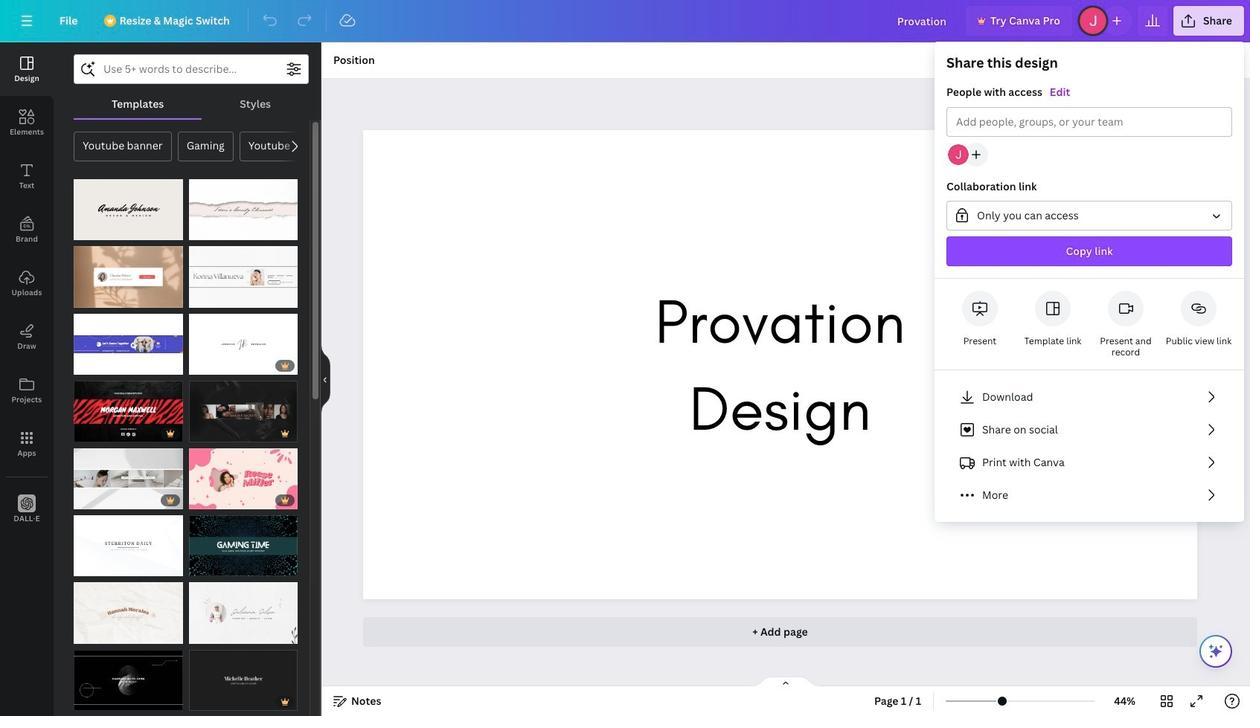 Task type: locate. For each thing, give the bounding box(es) containing it.
black minimalist photo collage makeup blog youtube banner group
[[189, 381, 298, 443]]

Use 5+ words to describe... search field
[[103, 55, 279, 83]]

group
[[935, 54, 1245, 279]]

brown and cream aesthetic paper beauty youtube channel art group
[[74, 583, 183, 645]]

black and ivory modern name youtube channel art group
[[74, 179, 183, 241]]

list
[[947, 383, 1233, 511]]

black and white elegant youtube channel art image
[[189, 651, 298, 712]]

white name youtube channel art image
[[189, 314, 298, 375]]

white minimalist skincare review vlogger youtube banner image
[[189, 247, 298, 308]]

side panel tab list
[[0, 42, 54, 537]]

show pages image
[[750, 677, 822, 689]]

black minimalist photo collage makeup blog youtube banner image
[[189, 381, 298, 443]]

black and ivory modern name youtube channel art image
[[74, 179, 183, 241]]

Add people, groups, or your team text field
[[957, 108, 1223, 136]]

Design title text field
[[886, 6, 960, 36]]

neutral simple minimalist lifestyle blogger youtube channel art group
[[74, 247, 183, 308]]

white beige minimalist fashion youtube channel art image
[[189, 583, 298, 645]]

white name youtube channel art group
[[189, 314, 298, 375]]

None button
[[947, 201, 1233, 231]]

pink fun background youtube banner image
[[189, 449, 298, 510]]

black and red frame morgan maxwell upload everyday youtube channel art group
[[74, 381, 183, 443]]



Task type: describe. For each thing, give the bounding box(es) containing it.
hide image
[[321, 344, 331, 415]]

beige gray clean aesthetic photo collage youtube banner group
[[74, 449, 183, 510]]

black and white simple minimalist futuristic gaming youtube banner group
[[74, 642, 183, 712]]

white beige minimalist fashion youtube channel art group
[[189, 583, 298, 645]]

white grey dark blue light professional general news youtube banner image
[[74, 516, 183, 577]]

black and white elegant youtube channel art group
[[189, 642, 298, 712]]

modern gaming cover youtube channel art image
[[189, 516, 298, 577]]

main menu bar
[[0, 0, 1251, 42]]

feminine torn paper name youtube channel art image
[[189, 179, 298, 241]]

blue modern dance channel youtube banner group
[[74, 314, 183, 375]]

black and white simple minimalist futuristic gaming youtube banner image
[[74, 651, 183, 712]]

white grey dark blue light professional general news youtube banner group
[[74, 516, 183, 577]]

black and red frame morgan maxwell upload everyday youtube channel art image
[[74, 381, 183, 443]]

beige gray clean aesthetic photo collage youtube banner image
[[74, 449, 183, 510]]

pink fun background youtube banner group
[[189, 449, 298, 510]]

neutral simple minimalist lifestyle blogger youtube channel art image
[[74, 247, 183, 308]]

canva assistant image
[[1208, 643, 1225, 661]]

Zoom button
[[1101, 690, 1149, 714]]

blue modern dance channel youtube banner image
[[74, 314, 183, 375]]



Task type: vqa. For each thing, say whether or not it's contained in the screenshot.
"White Grey Dark Blue Light Professional General News YouTube Banner" Group
yes



